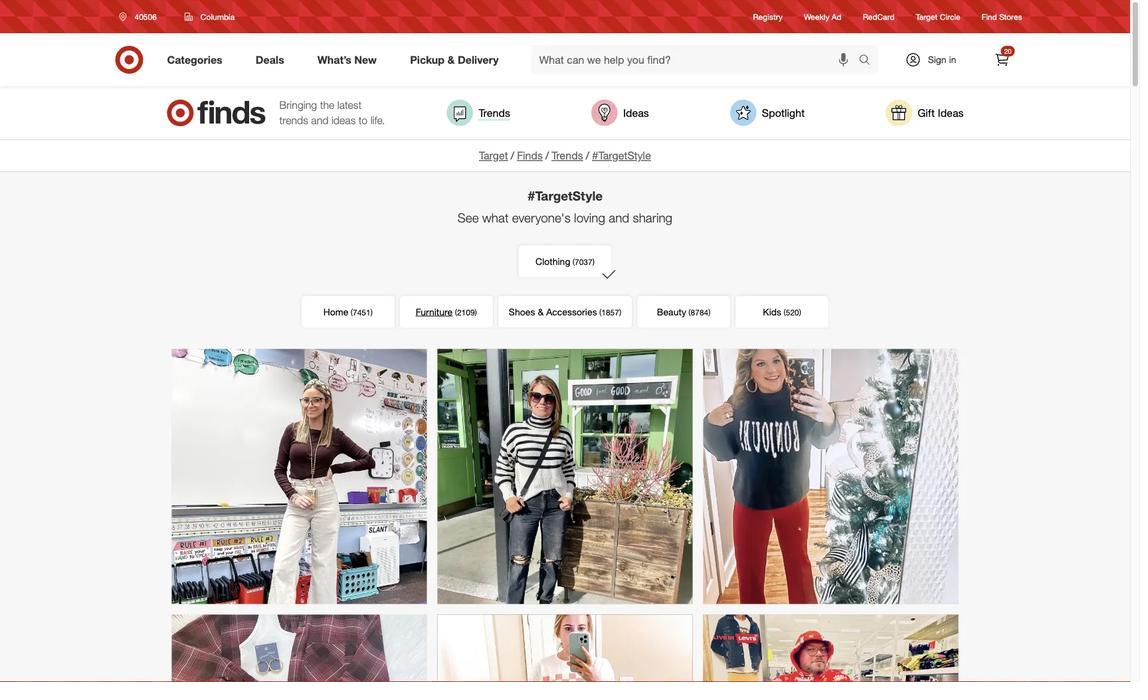 Task type: describe. For each thing, give the bounding box(es) containing it.
40506 button
[[111, 5, 171, 29]]

target circle
[[917, 12, 961, 22]]

find stores
[[982, 12, 1023, 22]]

( inside shoes & accessories ( 1857 )
[[600, 308, 602, 318]]

) for kids
[[800, 308, 802, 318]]

new
[[355, 53, 377, 66]]

categories link
[[156, 45, 239, 74]]

user image by @sistersonadime image
[[438, 615, 693, 683]]

find stores link
[[982, 11, 1023, 22]]

finds link
[[517, 149, 543, 162]]

0 horizontal spatial trends link
[[447, 100, 511, 126]]

target for target circle
[[917, 12, 938, 22]]

furniture
[[416, 306, 453, 318]]

8784
[[691, 308, 709, 318]]

categories
[[167, 53, 223, 66]]

1 horizontal spatial trends
[[552, 149, 584, 162]]

1 ideas from the left
[[624, 106, 649, 119]]

what
[[483, 210, 509, 226]]

user image by @sheshe830 image
[[704, 350, 959, 605]]

beauty
[[657, 306, 687, 318]]

20 link
[[988, 45, 1018, 74]]

sign in link
[[895, 45, 978, 74]]

redcard link
[[863, 11, 895, 22]]

520
[[786, 308, 800, 318]]

1 / from the left
[[511, 149, 515, 162]]

pickup & delivery link
[[399, 45, 516, 74]]

& for delivery
[[448, 53, 455, 66]]

life.
[[371, 114, 385, 127]]

bringing
[[280, 99, 317, 112]]

spotlight link
[[731, 100, 805, 126]]

see what everyone's loving and sharing
[[458, 210, 673, 226]]

circle
[[941, 12, 961, 22]]

find
[[982, 12, 998, 22]]

( for furniture
[[455, 308, 457, 318]]

What can we help you find? suggestions appear below search field
[[532, 45, 863, 74]]

( for kids
[[784, 308, 786, 318]]

2 ideas from the left
[[938, 106, 964, 119]]

2109
[[457, 308, 475, 318]]

search button
[[853, 45, 885, 77]]

finds
[[517, 149, 543, 162]]

20
[[1005, 47, 1012, 55]]

registry
[[754, 12, 783, 22]]

0 vertical spatial trends
[[479, 106, 511, 119]]

what's new
[[318, 53, 377, 66]]

& for accessories
[[538, 306, 544, 318]]

0 vertical spatial #targetstyle
[[592, 149, 651, 162]]

shoes & accessories ( 1857 )
[[509, 306, 622, 318]]

furniture ( 2109 )
[[416, 306, 477, 318]]

deals
[[256, 53, 284, 66]]

gift ideas
[[918, 106, 964, 119]]

) for home
[[371, 308, 373, 318]]

spotlight
[[762, 106, 805, 119]]

redcard
[[863, 12, 895, 22]]

ideas link
[[592, 100, 649, 126]]

3 / from the left
[[586, 149, 590, 162]]

clothing ( 7037 )
[[536, 256, 595, 267]]

stores
[[1000, 12, 1023, 22]]

1 vertical spatial trends link
[[552, 149, 584, 162]]

pickup
[[410, 53, 445, 66]]

sign
[[929, 54, 947, 65]]

and for loving
[[609, 210, 630, 226]]

) for clothing
[[593, 257, 595, 267]]



Task type: vqa. For each thing, say whether or not it's contained in the screenshot.
Day™
no



Task type: locate. For each thing, give the bounding box(es) containing it.
1 vertical spatial and
[[609, 210, 630, 226]]

gift
[[918, 106, 936, 119]]

( right furniture
[[455, 308, 457, 318]]

) for furniture
[[475, 308, 477, 318]]

trends link right finds
[[552, 149, 584, 162]]

/ left finds
[[511, 149, 515, 162]]

1 vertical spatial &
[[538, 306, 544, 318]]

weekly ad
[[804, 12, 842, 22]]

/ right finds
[[546, 149, 549, 162]]

gift ideas link
[[886, 100, 964, 126]]

) right home
[[371, 308, 373, 318]]

0 vertical spatial target
[[917, 12, 938, 22]]

) inside clothing ( 7037 )
[[593, 257, 595, 267]]

0 horizontal spatial /
[[511, 149, 515, 162]]

kids
[[763, 306, 782, 318]]

everyone's
[[512, 210, 571, 226]]

( right beauty
[[689, 308, 691, 318]]

1 horizontal spatial ideas
[[938, 106, 964, 119]]

0 vertical spatial trends link
[[447, 100, 511, 126]]

7037
[[575, 257, 593, 267]]

( for beauty
[[689, 308, 691, 318]]

deals link
[[244, 45, 301, 74]]

1 horizontal spatial target
[[917, 12, 938, 22]]

1 horizontal spatial trends link
[[552, 149, 584, 162]]

)
[[593, 257, 595, 267], [371, 308, 373, 318], [475, 308, 477, 318], [620, 308, 622, 318], [709, 308, 711, 318], [800, 308, 802, 318]]

1 vertical spatial trends
[[552, 149, 584, 162]]

( inside kids ( 520 )
[[784, 308, 786, 318]]

) for beauty
[[709, 308, 711, 318]]

trends right finds
[[552, 149, 584, 162]]

user image by @teachingwithmrsclark image
[[172, 350, 427, 605]]

1857
[[602, 308, 620, 318]]

0 horizontal spatial target
[[479, 149, 508, 162]]

delivery
[[458, 53, 499, 66]]

( for clothing
[[573, 257, 575, 267]]

what's
[[318, 53, 352, 66]]

weekly ad link
[[804, 11, 842, 22]]

#targetstyle link
[[592, 149, 651, 162]]

target left circle
[[917, 12, 938, 22]]

weekly
[[804, 12, 830, 22]]

to
[[359, 114, 368, 127]]

see
[[458, 210, 479, 226]]

ideas up #targetstyle link
[[624, 106, 649, 119]]

shoes
[[509, 306, 536, 318]]

beauty ( 8784 )
[[657, 306, 711, 318]]

columbia button
[[176, 5, 243, 29]]

and right loving
[[609, 210, 630, 226]]

1 vertical spatial #targetstyle
[[528, 188, 603, 203]]

& right shoes
[[538, 306, 544, 318]]

#targetstyle down ideas link
[[592, 149, 651, 162]]

( inside furniture ( 2109 )
[[455, 308, 457, 318]]

loving
[[575, 210, 606, 226]]

) inside beauty ( 8784 )
[[709, 308, 711, 318]]

target left finds
[[479, 149, 508, 162]]

& right pickup
[[448, 53, 455, 66]]

and down the
[[311, 114, 329, 127]]

) inside the home ( 7451 )
[[371, 308, 373, 318]]

target / finds / trends / #targetstyle
[[479, 149, 651, 162]]

1 horizontal spatial /
[[546, 149, 549, 162]]

40506
[[135, 12, 157, 22]]

sharing
[[633, 210, 673, 226]]

1 vertical spatial target
[[479, 149, 508, 162]]

) inside kids ( 520 )
[[800, 308, 802, 318]]

search
[[853, 55, 885, 68]]

( right kids
[[784, 308, 786, 318]]

0 horizontal spatial ideas
[[624, 106, 649, 119]]

(
[[573, 257, 575, 267], [351, 308, 353, 318], [455, 308, 457, 318], [600, 308, 602, 318], [689, 308, 691, 318], [784, 308, 786, 318]]

ad
[[832, 12, 842, 22]]

latest
[[338, 99, 362, 112]]

ideas
[[332, 114, 356, 127]]

7451
[[353, 308, 371, 318]]

target for target / finds / trends / #targetstyle
[[479, 149, 508, 162]]

( right home
[[351, 308, 353, 318]]

trends up the target 'link'
[[479, 106, 511, 119]]

in
[[950, 54, 957, 65]]

) right accessories
[[620, 308, 622, 318]]

) right kids
[[800, 308, 802, 318]]

user image by @larrythefairy image
[[704, 615, 959, 683]]

( right accessories
[[600, 308, 602, 318]]

/
[[511, 149, 515, 162], [546, 149, 549, 162], [586, 149, 590, 162]]

clothing
[[536, 256, 571, 267]]

2 / from the left
[[546, 149, 549, 162]]

#targetstyle up see what everyone's loving and sharing
[[528, 188, 603, 203]]

columbia
[[201, 12, 235, 22]]

pickup & delivery
[[410, 53, 499, 66]]

sign in
[[929, 54, 957, 65]]

bringing the latest trends and ideas to life.
[[280, 99, 385, 127]]

trends
[[479, 106, 511, 119], [552, 149, 584, 162]]

registry link
[[754, 11, 783, 22]]

) right beauty
[[709, 308, 711, 318]]

target
[[917, 12, 938, 22], [479, 149, 508, 162]]

home
[[324, 306, 349, 318]]

accessories
[[547, 306, 597, 318]]

what's new link
[[306, 45, 394, 74]]

user image by @gotargeting image
[[172, 615, 427, 683]]

target circle link
[[917, 11, 961, 22]]

2 horizontal spatial /
[[586, 149, 590, 162]]

trends link up the target 'link'
[[447, 100, 511, 126]]

) inside shoes & accessories ( 1857 )
[[620, 308, 622, 318]]

the
[[320, 99, 335, 112]]

and inside bringing the latest trends and ideas to life.
[[311, 114, 329, 127]]

&
[[448, 53, 455, 66], [538, 306, 544, 318]]

0 horizontal spatial and
[[311, 114, 329, 127]]

1 horizontal spatial &
[[538, 306, 544, 318]]

0 horizontal spatial &
[[448, 53, 455, 66]]

0 vertical spatial &
[[448, 53, 455, 66]]

ideas right gift on the right
[[938, 106, 964, 119]]

#targetstyle
[[592, 149, 651, 162], [528, 188, 603, 203]]

/ left #targetstyle link
[[586, 149, 590, 162]]

trends
[[280, 114, 308, 127]]

and
[[311, 114, 329, 127], [609, 210, 630, 226]]

( for home
[[351, 308, 353, 318]]

( inside the home ( 7451 )
[[351, 308, 353, 318]]

target finds image
[[167, 100, 266, 126]]

and for trends
[[311, 114, 329, 127]]

1 horizontal spatial and
[[609, 210, 630, 226]]

kids ( 520 )
[[763, 306, 802, 318]]

( inside beauty ( 8784 )
[[689, 308, 691, 318]]

) right furniture
[[475, 308, 477, 318]]

0 vertical spatial and
[[311, 114, 329, 127]]

target link
[[479, 149, 508, 162]]

user image by @houseofkoenig image
[[438, 350, 693, 605]]

0 horizontal spatial trends
[[479, 106, 511, 119]]

trends link
[[447, 100, 511, 126], [552, 149, 584, 162]]

) right clothing
[[593, 257, 595, 267]]

( right clothing
[[573, 257, 575, 267]]

( inside clothing ( 7037 )
[[573, 257, 575, 267]]

ideas
[[624, 106, 649, 119], [938, 106, 964, 119]]

) inside furniture ( 2109 )
[[475, 308, 477, 318]]

home ( 7451 )
[[324, 306, 373, 318]]



